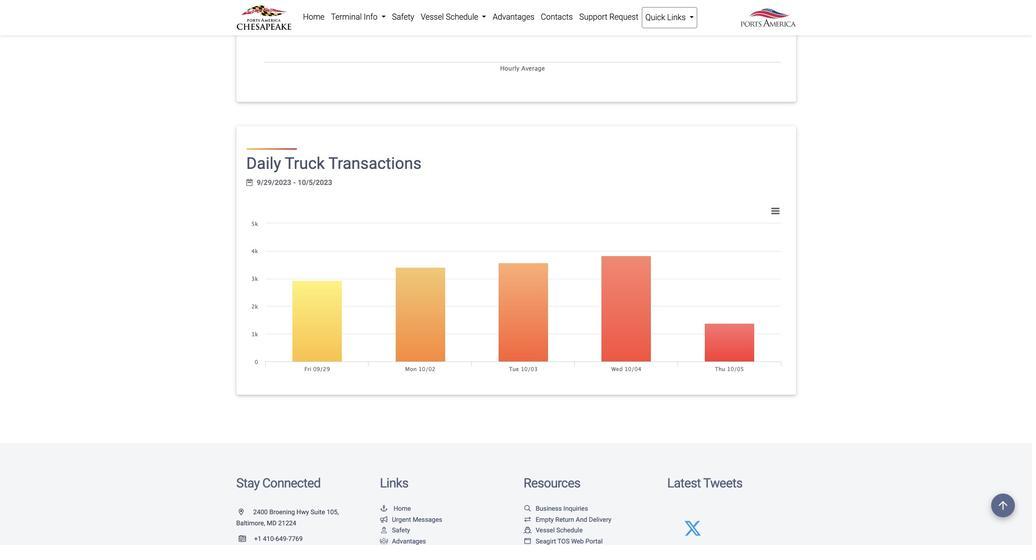 Task type: describe. For each thing, give the bounding box(es) containing it.
terminal info link
[[328, 7, 389, 27]]

urgent
[[392, 516, 411, 523]]

contacts
[[541, 12, 573, 22]]

2400 broening hwy suite 105, baltimore, md 21224 link
[[236, 508, 339, 527]]

0 horizontal spatial links
[[380, 476, 408, 491]]

return
[[555, 516, 574, 523]]

broening
[[269, 508, 295, 516]]

2 safety from the top
[[392, 527, 410, 534]]

1 horizontal spatial home
[[394, 505, 411, 512]]

seagirt
[[536, 537, 556, 545]]

phone office image
[[239, 536, 254, 543]]

safety link for bottom 'advantages' link
[[380, 527, 410, 534]]

0 horizontal spatial schedule
[[446, 12, 478, 22]]

empty return and delivery
[[536, 516, 611, 523]]

latest
[[667, 476, 701, 491]]

inquiries
[[563, 505, 588, 512]]

+1 410-649-7769 link
[[236, 535, 303, 543]]

search image
[[524, 506, 532, 512]]

support request link
[[576, 7, 642, 27]]

7769
[[288, 535, 303, 543]]

-
[[293, 178, 296, 187]]

map marker alt image
[[239, 509, 252, 516]]

1 safety from the top
[[392, 12, 414, 22]]

safety link for left the vessel schedule link
[[389, 7, 418, 27]]

0 vertical spatial vessel
[[421, 12, 444, 22]]

business inquiries
[[536, 505, 588, 512]]

9/29/2023 - 10/5/2023
[[257, 178, 332, 187]]

web
[[571, 537, 584, 545]]

410-
[[263, 535, 276, 543]]

contacts link
[[538, 7, 576, 27]]

home link for the urgent messages link
[[380, 505, 411, 512]]

portal
[[586, 537, 603, 545]]

+1 410-649-7769
[[254, 535, 303, 543]]

daily
[[246, 154, 281, 173]]

1 vertical spatial advantages
[[392, 537, 426, 545]]

stay connected
[[236, 476, 321, 491]]

ship image
[[524, 528, 532, 534]]

user hard hat image
[[380, 528, 388, 534]]

support request
[[579, 12, 639, 22]]

urgent messages
[[392, 516, 442, 523]]

daily truck transactions
[[246, 154, 422, 173]]

request
[[610, 12, 639, 22]]

9/29/2023
[[257, 178, 291, 187]]

1 horizontal spatial vessel schedule link
[[524, 527, 583, 534]]

terminal
[[331, 12, 362, 22]]

md
[[267, 519, 277, 527]]

1 vertical spatial schedule
[[556, 527, 583, 534]]



Task type: vqa. For each thing, say whether or not it's contained in the screenshot.
HOME
yes



Task type: locate. For each thing, give the bounding box(es) containing it.
safety right info on the top of the page
[[392, 12, 414, 22]]

transactions
[[329, 154, 422, 173]]

0 horizontal spatial vessel schedule link
[[418, 7, 490, 27]]

truck
[[285, 154, 325, 173]]

0 horizontal spatial advantages
[[392, 537, 426, 545]]

1 horizontal spatial advantages link
[[490, 7, 538, 27]]

1 horizontal spatial vessel schedule
[[536, 527, 583, 534]]

resources
[[524, 476, 580, 491]]

messages
[[413, 516, 442, 523]]

quick links link
[[642, 7, 698, 28]]

vessel schedule link
[[418, 7, 490, 27], [524, 527, 583, 534]]

0 vertical spatial vessel schedule link
[[418, 7, 490, 27]]

0 horizontal spatial home
[[303, 12, 325, 22]]

home
[[303, 12, 325, 22], [394, 505, 411, 512]]

1 vertical spatial advantages link
[[380, 537, 426, 545]]

baltimore,
[[236, 519, 265, 527]]

0 vertical spatial safety link
[[389, 7, 418, 27]]

home link for terminal info link
[[300, 7, 328, 27]]

support
[[579, 12, 608, 22]]

1 vertical spatial safety link
[[380, 527, 410, 534]]

quick links
[[646, 13, 688, 22]]

105,
[[327, 508, 339, 516]]

1 horizontal spatial schedule
[[556, 527, 583, 534]]

terminal info
[[331, 12, 380, 22]]

safety down urgent on the bottom of the page
[[392, 527, 410, 534]]

links right quick in the top right of the page
[[667, 13, 686, 22]]

advantages down the urgent messages link
[[392, 537, 426, 545]]

exchange image
[[524, 517, 532, 523]]

vessel schedule
[[421, 12, 480, 22], [536, 527, 583, 534]]

2400 broening hwy suite 105, baltimore, md 21224
[[236, 508, 339, 527]]

0 vertical spatial home
[[303, 12, 325, 22]]

0 horizontal spatial vessel schedule
[[421, 12, 480, 22]]

schedule
[[446, 12, 478, 22], [556, 527, 583, 534]]

1 horizontal spatial links
[[667, 13, 686, 22]]

advantages link
[[490, 7, 538, 27], [380, 537, 426, 545]]

empty return and delivery link
[[524, 516, 611, 523]]

quick
[[646, 13, 665, 22]]

1 vertical spatial links
[[380, 476, 408, 491]]

0 vertical spatial schedule
[[446, 12, 478, 22]]

1 vertical spatial home
[[394, 505, 411, 512]]

calendar week image
[[246, 179, 253, 186]]

business inquiries link
[[524, 505, 588, 512]]

go to top image
[[991, 494, 1015, 517]]

advantages
[[493, 12, 535, 22], [392, 537, 426, 545]]

browser image
[[524, 539, 532, 545]]

21224
[[278, 519, 296, 527]]

advantages link down user hard hat image
[[380, 537, 426, 545]]

0 horizontal spatial vessel
[[421, 12, 444, 22]]

empty
[[536, 516, 554, 523]]

+1
[[254, 535, 261, 543]]

vessel
[[421, 12, 444, 22], [536, 527, 555, 534]]

anchor image
[[380, 506, 388, 512]]

0 horizontal spatial advantages link
[[380, 537, 426, 545]]

advantages left contacts at the top right of page
[[493, 12, 535, 22]]

home link left terminal
[[300, 7, 328, 27]]

0 vertical spatial vessel schedule
[[421, 12, 480, 22]]

safety link right info on the top of the page
[[389, 7, 418, 27]]

0 vertical spatial advantages
[[493, 12, 535, 22]]

1 vertical spatial safety
[[392, 527, 410, 534]]

info
[[364, 12, 378, 22]]

links up anchor icon on the left bottom of page
[[380, 476, 408, 491]]

1 horizontal spatial home link
[[380, 505, 411, 512]]

seagirt tos web portal
[[536, 537, 603, 545]]

urgent messages link
[[380, 516, 442, 523]]

connected
[[262, 476, 321, 491]]

0 vertical spatial links
[[667, 13, 686, 22]]

0 horizontal spatial home link
[[300, 7, 328, 27]]

safety link down urgent on the bottom of the page
[[380, 527, 410, 534]]

stay
[[236, 476, 260, 491]]

tos
[[558, 537, 570, 545]]

home left terminal
[[303, 12, 325, 22]]

0 vertical spatial safety
[[392, 12, 414, 22]]

home link
[[300, 7, 328, 27], [380, 505, 411, 512]]

0 vertical spatial advantages link
[[490, 7, 538, 27]]

bullhorn image
[[380, 517, 388, 523]]

safety
[[392, 12, 414, 22], [392, 527, 410, 534]]

10/5/2023
[[298, 178, 332, 187]]

1 vertical spatial home link
[[380, 505, 411, 512]]

1 horizontal spatial advantages
[[493, 12, 535, 22]]

0 vertical spatial home link
[[300, 7, 328, 27]]

1 vertical spatial vessel schedule
[[536, 527, 583, 534]]

1 vertical spatial vessel
[[536, 527, 555, 534]]

2400
[[253, 508, 268, 516]]

safety link
[[389, 7, 418, 27], [380, 527, 410, 534]]

tweets
[[703, 476, 743, 491]]

1 vertical spatial vessel schedule link
[[524, 527, 583, 534]]

suite
[[311, 508, 325, 516]]

home link up urgent on the bottom of the page
[[380, 505, 411, 512]]

delivery
[[589, 516, 611, 523]]

hand receiving image
[[380, 539, 388, 545]]

649-
[[276, 535, 288, 543]]

advantages link left contacts at the top right of page
[[490, 7, 538, 27]]

hwy
[[297, 508, 309, 516]]

links
[[667, 13, 686, 22], [380, 476, 408, 491]]

and
[[576, 516, 587, 523]]

seagirt tos web portal link
[[524, 537, 603, 545]]

business
[[536, 505, 562, 512]]

latest tweets
[[667, 476, 743, 491]]

home up urgent on the bottom of the page
[[394, 505, 411, 512]]

1 horizontal spatial vessel
[[536, 527, 555, 534]]



